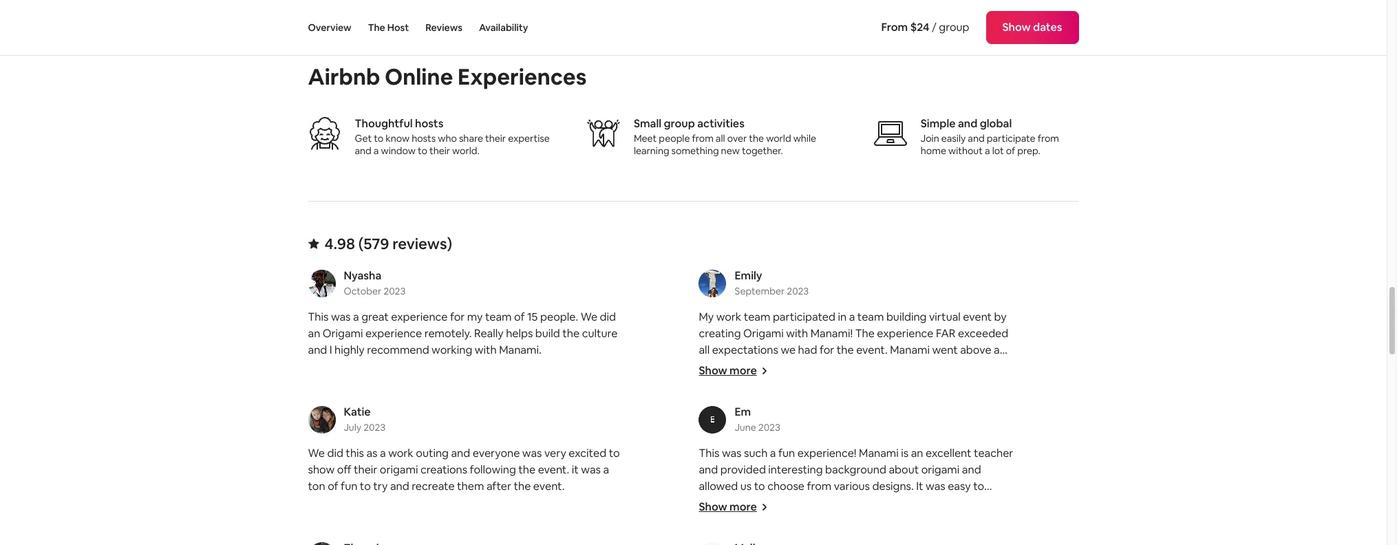 Task type: describe. For each thing, give the bounding box(es) containing it.
had up her
[[728, 475, 747, 490]]

1 vertical spatial were
[[925, 492, 950, 506]]

show more button for her
[[699, 500, 768, 514]]

1 horizontal spatial us
[[756, 392, 768, 407]]

expectations
[[712, 343, 779, 357]]

helps
[[506, 326, 533, 341]]

from $24 / group
[[882, 20, 970, 34]]

friend,
[[973, 496, 1006, 510]]

small group activities meet people from all over the world while learning something new together.
[[634, 116, 817, 157]]

working
[[432, 343, 473, 357]]

thanks
[[699, 508, 735, 523]]

expertise
[[508, 132, 550, 145]]

0 horizontal spatial by
[[940, 376, 953, 390]]

brand
[[798, 392, 828, 407]]

that
[[839, 475, 860, 490]]

it
[[917, 479, 924, 494]]

0 horizontal spatial so
[[939, 392, 951, 407]]

i inside this was a great experience for my team of 15 people. we did an origami experience remotely. really helps build the culture and i highly recommend working with manami.
[[330, 343, 332, 357]]

and right her
[[751, 496, 771, 510]]

did inside my work team participated in a team building virtual event by creating origami with manami! the experience far exceeded all expectations we had for the event. manami went above and beyond to ensure our team had multiple options of shapes to create, and walked us through the process step by step! the majority of us were brand new (and quite slow), so even when we requested to repeat steps or start from the beginning, manami was super patient and helpful! she did an excellent job of leading our large group of 20.  i cannot recommend this event enough, it was such a fun time and the hour flew by! our team had such a great time that many of our team members continued to practice over the weekend (we were so excited). thanks again manami for hosting such a fun event, we had a blast!
[[916, 425, 932, 440]]

went
[[933, 343, 958, 357]]

our
[[993, 459, 1012, 473]]

was up provided
[[722, 446, 742, 461]]

the host button
[[368, 0, 409, 55]]

and right easily
[[968, 132, 985, 145]]

in
[[838, 310, 847, 324]]

1 horizontal spatial we
[[781, 343, 796, 357]]

the up hosting
[[836, 492, 853, 506]]

experience up remotely.
[[391, 310, 448, 324]]

choose
[[768, 479, 805, 494]]

this inside this was such a fun experience!  manami is an excellent teacher and provided interesting background about origami and allowed us to choose from various designs.  it was easy to follow her and create beautiful shapes.  i did this with a friend, but it would great to do with a larger group as well.  i highly recommend it :)
[[920, 496, 938, 510]]

show for my work team participated in a team building virtual event by creating origami with manami! the experience far exceeded all expectations we had for the event. manami went above and beyond to ensure our team had multiple options of shapes to create, and walked us through the process step by step! the majority of us were brand new (and quite slow), so even when we requested to repeat steps or start from the beginning, manami was super patient and helpful! she did an excellent job of leading our large group of 20.  i cannot recommend this event enough, it was such a fun time and the hour flew by! our team had such a great time that many of our team members continued to practice over the weekend (we were so excited). thanks again manami for hosting such a fun event, we had a blast!
[[699, 364, 728, 378]]

options
[[903, 359, 942, 374]]

it inside the we did this as a work outing and everyone was very excited to show off their origami creations following the event. it was a ton of fun to try and recreate them after the event.
[[572, 463, 579, 477]]

a down excited).
[[994, 508, 1000, 523]]

was down excited
[[581, 463, 601, 477]]

from
[[882, 20, 908, 34]]

this for this was a great experience for my team of 15 people. we did an origami experience remotely. really helps build the culture and i highly recommend working with manami.
[[308, 310, 329, 324]]

as inside this was such a fun experience!  manami is an excellent teacher and provided interesting background about origami and allowed us to choose from various designs.  it was easy to follow her and create beautiful shapes.  i did this with a friend, but it would great to do with a larger group as well.  i highly recommend it :)
[[918, 512, 929, 527]]

of down went
[[944, 359, 955, 374]]

show more for beyond
[[699, 364, 757, 378]]

had down manami!
[[798, 343, 818, 357]]

to up again
[[753, 492, 764, 506]]

team up through
[[809, 359, 836, 374]]

activities
[[698, 116, 745, 131]]

members
[[955, 475, 1003, 490]]

reviews
[[426, 21, 463, 34]]

was down requested
[[741, 425, 761, 440]]

while
[[794, 132, 817, 145]]

is
[[902, 446, 909, 461]]

home
[[921, 145, 947, 157]]

a down excited
[[603, 463, 609, 477]]

manami down "practice"
[[768, 508, 807, 523]]

this was such a fun experience!  manami is an excellent teacher and provided interesting background about origami and allowed us to choose from various designs.  it was easy to follow her and create beautiful shapes.  i did this with a friend, but it would great to do with a larger group as well.  i highly recommend it :)
[[699, 446, 1014, 543]]

this inside my work team participated in a team building virtual event by creating origami with manami! the experience far exceeded all expectations we had for the event. manami went above and beyond to ensure our team had multiple options of shapes to create, and walked us through the process step by step! the majority of us were brand new (and quite slow), so even when we requested to repeat steps or start from the beginning, manami was super patient and helpful! she did an excellent job of leading our large group of 20.  i cannot recommend this event enough, it was such a fun time and the hour flew by! our team had such a great time that many of our team members continued to practice over the weekend (we were so excited). thanks again manami for hosting such a fun event, we had a blast!
[[970, 442, 988, 456]]

was inside this was a great experience for my team of 15 people. we did an origami experience remotely. really helps build the culture and i highly recommend working with manami.
[[331, 310, 351, 324]]

exceeded
[[958, 326, 1009, 341]]

simple
[[921, 116, 956, 131]]

/
[[932, 20, 937, 34]]

beyond
[[699, 359, 738, 374]]

the host
[[368, 21, 409, 34]]

follow
[[699, 496, 730, 510]]

excited
[[569, 446, 607, 461]]

katie image
[[308, 406, 336, 434]]

weekend
[[855, 492, 902, 506]]

2 vertical spatial we
[[955, 508, 970, 523]]

really
[[474, 326, 504, 341]]

the inside this was a great experience for my team of 15 people. we did an origami experience remotely. really helps build the culture and i highly recommend working with manami.
[[563, 326, 580, 341]]

a right in
[[849, 310, 855, 324]]

do
[[805, 512, 818, 527]]

to down enough,
[[754, 479, 765, 494]]

practice
[[766, 492, 808, 506]]

1 horizontal spatial so
[[953, 492, 964, 506]]

it inside my work team participated in a team building virtual event by creating origami with manami! the experience far exceeded all expectations we had for the event. manami went above and beyond to ensure our team had multiple options of shapes to create, and walked us through the process step by step! the majority of us were brand new (and quite slow), so even when we requested to repeat steps or start from the beginning, manami was super patient and helpful! she did an excellent job of leading our large group of 20.  i cannot recommend this event enough, it was such a fun time and the hour flew by! our team had such a great time that many of our team members continued to practice over the weekend (we were so excited). thanks again manami for hosting such a fun event, we had a blast!
[[774, 459, 781, 473]]

team down september
[[744, 310, 771, 324]]

nyasha october 2023
[[344, 269, 406, 297]]

with inside this was a great experience for my team of 15 people. we did an origami experience remotely. really helps build the culture and i highly recommend working with manami.
[[475, 343, 497, 357]]

and down cannot at the bottom right of the page
[[884, 459, 904, 473]]

excellent inside this was such a fun experience!  manami is an excellent teacher and provided interesting background about origami and allowed us to choose from various designs.  it was easy to follow her and create beautiful shapes.  i did this with a friend, but it would great to do with a larger group as well.  i highly recommend it :)
[[926, 446, 972, 461]]

to right get
[[374, 132, 384, 145]]

1 vertical spatial for
[[820, 343, 835, 357]]

was down large
[[783, 459, 803, 473]]

and up easily
[[958, 116, 978, 131]]

nyasha image
[[308, 270, 336, 297]]

fun inside this was such a fun experience!  manami is an excellent teacher and provided interesting background about origami and allowed us to choose from various designs.  it was easy to follow her and create beautiful shapes.  i did this with a friend, but it would great to do with a larger group as well.  i highly recommend it :)
[[779, 446, 795, 461]]

em june 2023
[[735, 405, 781, 434]]

the inside button
[[368, 21, 385, 34]]

to down expectations
[[740, 359, 751, 374]]

to left 'try'
[[360, 479, 371, 494]]

new together.
[[721, 145, 783, 157]]

helpful!
[[855, 425, 892, 440]]

shapes.
[[856, 496, 894, 510]]

1 vertical spatial time
[[814, 475, 837, 490]]

show more button for beyond
[[699, 364, 768, 378]]

this for this was such a fun experience!  manami is an excellent teacher and provided interesting background about origami and allowed us to choose from various designs.  it was easy to follow her and create beautiful shapes.  i did this with a friend, but it would great to do with a larger group as well.  i highly recommend it :)
[[699, 446, 720, 461]]

june
[[735, 421, 757, 434]]

know
[[386, 132, 410, 145]]

steps
[[821, 409, 849, 423]]

manami up options on the right
[[890, 343, 930, 357]]

we inside the we did this as a work outing and everyone was very excited to show off their origami creations following the event. it was a ton of fun to try and recreate them after the event.
[[308, 446, 325, 461]]

and inside this was a great experience for my team of 15 people. we did an origami experience remotely. really helps build the culture and i highly recommend working with manami.
[[308, 343, 327, 357]]

step!
[[955, 376, 980, 390]]

by!
[[975, 459, 990, 473]]

0 vertical spatial show
[[1003, 20, 1031, 34]]

from inside this was such a fun experience!  manami is an excellent teacher and provided interesting background about origami and allowed us to choose from various designs.  it was easy to follow her and create beautiful shapes.  i did this with a friend, but it would great to do with a larger group as well.  i highly recommend it :)
[[807, 479, 832, 494]]

many
[[863, 475, 891, 490]]

i left the (we
[[896, 496, 899, 510]]

people
[[659, 132, 690, 145]]

15
[[527, 310, 538, 324]]

great inside this was such a fun experience!  manami is an excellent teacher and provided interesting background about origami and allowed us to choose from various designs.  it was easy to follow her and create beautiful shapes.  i did this with a friend, but it would great to do with a larger group as well.  i highly recommend it :)
[[762, 512, 789, 527]]

of prep.
[[1006, 145, 1041, 157]]

nyasha image
[[308, 270, 336, 297]]

overview button
[[308, 0, 352, 55]]

manami up leading
[[699, 425, 739, 440]]

0 horizontal spatial were
[[770, 392, 795, 407]]

all inside "small group activities meet people from all over the world while learning something new together."
[[716, 132, 725, 145]]

or
[[851, 409, 862, 423]]

her
[[732, 496, 749, 510]]

allowed
[[699, 479, 738, 494]]

host
[[387, 21, 409, 34]]

such down weekend
[[867, 508, 891, 523]]

off
[[337, 463, 352, 477]]

2023 for em
[[759, 421, 781, 434]]

september
[[735, 285, 785, 297]]

with down beautiful
[[821, 512, 843, 527]]

to right window
[[418, 145, 428, 157]]

0 vertical spatial hosts
[[415, 116, 444, 131]]

1 horizontal spatial by
[[995, 310, 1007, 324]]

far
[[936, 326, 956, 341]]

simple and global join easily and participate from home without a lot of prep.
[[921, 116, 1060, 157]]

with down easy
[[941, 496, 963, 510]]

who
[[438, 132, 457, 145]]

1 horizontal spatial the
[[856, 326, 875, 341]]

patient
[[795, 425, 831, 440]]

to up super at the bottom of page
[[771, 409, 782, 423]]

emily september 2023
[[735, 269, 809, 297]]

i right well. at the bottom of page
[[956, 512, 959, 527]]

flew
[[951, 459, 973, 473]]

to right shapes
[[995, 359, 1006, 374]]

the up it
[[906, 459, 923, 473]]

experience down october
[[366, 326, 422, 341]]

teacher
[[974, 446, 1014, 461]]

creations
[[421, 463, 468, 477]]

a up "practice"
[[776, 475, 782, 490]]

2023 for nyasha
[[384, 285, 406, 297]]

but
[[699, 512, 717, 527]]

even
[[953, 392, 977, 407]]

availability
[[479, 21, 528, 34]]

team right in
[[858, 310, 884, 324]]

1 horizontal spatial time
[[859, 459, 882, 473]]

experience!
[[798, 446, 857, 461]]

airbnb
[[308, 63, 380, 91]]

katie image
[[308, 406, 336, 434]]

to left do
[[791, 512, 802, 527]]

great inside this was a great experience for my team of 15 people. we did an origami experience remotely. really helps build the culture and i highly recommend working with manami.
[[362, 310, 389, 324]]

the down manami!
[[837, 343, 854, 357]]

fun down the (we
[[902, 508, 919, 523]]

origami inside my work team participated in a team building virtual event by creating origami with manami! the experience far exceeded all expectations we had for the event. manami went above and beyond to ensure our team had multiple options of shapes to create, and walked us through the process step by step! the majority of us were brand new (and quite slow), so even when we requested to repeat steps or start from the beginning, manami was super patient and helpful! she did an excellent job of leading our large group of 20.  i cannot recommend this event enough, it was such a fun time and the hour flew by! our team had such a great time that many of our team members continued to practice over the weekend (we were so excited). thanks again manami for hosting such a fun event, we had a blast!
[[744, 326, 784, 341]]

to right easy
[[974, 479, 985, 494]]

em image
[[699, 406, 727, 434]]

and up em
[[737, 376, 756, 390]]

and up allowed
[[699, 463, 718, 477]]

katie
[[344, 405, 371, 419]]

them
[[457, 479, 484, 494]]

experience inside my work team participated in a team building virtual event by creating origami with manami! the experience far exceeded all expectations we had for the event. manami went above and beyond to ensure our team had multiple options of shapes to create, and walked us through the process step by step! the majority of us were brand new (and quite slow), so even when we requested to repeat steps or start from the beginning, manami was super patient and helpful! she did an excellent job of leading our large group of 20.  i cannot recommend this event enough, it was such a fun time and the hour flew by! our team had such a great time that many of our team members continued to practice over the weekend (we were so excited). thanks again manami for hosting such a fun event, we had a blast!
[[877, 326, 934, 341]]

the up the (and
[[853, 376, 871, 390]]

of left 20.
[[832, 442, 842, 456]]

majority
[[699, 392, 741, 407]]

easy
[[948, 479, 971, 494]]

continued
[[699, 492, 751, 506]]

1 vertical spatial hosts
[[412, 132, 436, 145]]

and right 'try'
[[390, 479, 409, 494]]

from inside simple and global join easily and participate from home without a lot of prep.
[[1038, 132, 1060, 145]]

the right following
[[519, 463, 536, 477]]

airbnb online experiences
[[308, 63, 587, 91]]

their inside the we did this as a work outing and everyone was very excited to show off their origami creations following the event. it was a ton of fun to try and recreate them after the event.
[[354, 463, 378, 477]]

a down super at the bottom of page
[[770, 446, 776, 461]]

it left :)
[[764, 529, 771, 543]]

learning
[[634, 145, 670, 157]]

was right it
[[926, 479, 946, 494]]

a down easy
[[965, 496, 971, 510]]

a down weekend
[[893, 508, 899, 523]]

everyone
[[473, 446, 520, 461]]

of up requested
[[743, 392, 754, 407]]

origami inside this was a great experience for my team of 15 people. we did an origami experience remotely. really helps build the culture and i highly recommend working with manami.
[[323, 326, 363, 341]]

it right but
[[719, 512, 726, 527]]



Task type: locate. For each thing, give the bounding box(es) containing it.
we up culture
[[581, 310, 598, 324]]

0 horizontal spatial as
[[367, 446, 378, 461]]

for inside this was a great experience for my team of 15 people. we did an origami experience remotely. really helps build the culture and i highly recommend working with manami.
[[450, 310, 465, 324]]

from inside my work team participated in a team building virtual event by creating origami with manami! the experience far exceeded all expectations we had for the event. manami went above and beyond to ensure our team had multiple options of shapes to create, and walked us through the process step by step! the majority of us were brand new (and quite slow), so even when we requested to repeat steps or start from the beginning, manami was super patient and helpful! she did an excellent job of leading our large group of 20.  i cannot recommend this event enough, it was such a fun time and the hour flew by! our team had such a great time that many of our team members continued to practice over the weekend (we were so excited). thanks again manami for hosting such a fun event, we had a blast!
[[891, 409, 915, 423]]

the right manami!
[[856, 326, 875, 341]]

hosts up who
[[415, 116, 444, 131]]

over inside my work team participated in a team building virtual event by creating origami with manami! the experience far exceeded all expectations we had for the event. manami went above and beyond to ensure our team had multiple options of shapes to create, and walked us through the process step by step! the majority of us were brand new (and quite slow), so even when we requested to repeat steps or start from the beginning, manami was super patient and helpful! she did an excellent job of leading our large group of 20.  i cannot recommend this event enough, it was such a fun time and the hour flew by! our team had such a great time that many of our team members continued to practice over the weekend (we were so excited). thanks again manami for hosting such a fun event, we had a blast!
[[811, 492, 833, 506]]

2 vertical spatial event.
[[534, 479, 565, 494]]

origami for easy
[[922, 463, 960, 477]]

over inside "small group activities meet people from all over the world while learning something new together."
[[728, 132, 747, 145]]

multiple
[[860, 359, 901, 374]]

excellent inside my work team participated in a team building virtual event by creating origami with manami! the experience far exceeded all expectations we had for the event. manami went above and beyond to ensure our team had multiple options of shapes to create, and walked us through the process step by step! the majority of us were brand new (and quite slow), so even when we requested to repeat steps or start from the beginning, manami was super patient and helpful! she did an excellent job of leading our large group of 20.  i cannot recommend this event enough, it was such a fun time and the hour flew by! our team had such a great time that many of our team members continued to practice over the weekend (we were so excited). thanks again manami for hosting such a fun event, we had a blast!
[[949, 425, 995, 440]]

0 horizontal spatial highly
[[335, 343, 365, 357]]

0 vertical spatial highly
[[335, 343, 365, 357]]

2 vertical spatial the
[[983, 376, 1002, 390]]

2 horizontal spatial recommend
[[905, 442, 968, 456]]

2 vertical spatial for
[[810, 508, 825, 523]]

an inside this was a great experience for my team of 15 people. we did an origami experience remotely. really helps build the culture and i highly recommend working with manami.
[[308, 326, 320, 341]]

0 vertical spatial as
[[367, 446, 378, 461]]

show
[[1003, 20, 1031, 34], [699, 364, 728, 378], [699, 500, 728, 514]]

the
[[749, 132, 764, 145], [563, 326, 580, 341], [837, 343, 854, 357], [853, 376, 871, 390], [918, 409, 935, 423], [906, 459, 923, 473], [519, 463, 536, 477], [514, 479, 531, 494], [836, 492, 853, 506]]

highly inside this was a great experience for my team of 15 people. we did an origami experience remotely. really helps build the culture and i highly recommend working with manami.
[[335, 343, 365, 357]]

highly
[[335, 343, 365, 357], [961, 512, 991, 527]]

over down activities
[[728, 132, 747, 145]]

1 vertical spatial event
[[699, 459, 728, 473]]

great down october
[[362, 310, 389, 324]]

hour
[[925, 459, 949, 473]]

1 vertical spatial an
[[934, 425, 946, 440]]

1 horizontal spatial we
[[581, 310, 598, 324]]

had down excited).
[[972, 508, 991, 523]]

2 horizontal spatial the
[[983, 376, 1002, 390]]

1 horizontal spatial an
[[911, 446, 924, 461]]

recommend up hour at the bottom of the page
[[905, 442, 968, 456]]

for down manami!
[[820, 343, 835, 357]]

of left the 15
[[514, 310, 525, 324]]

2 vertical spatial an
[[911, 446, 924, 461]]

show left dates
[[1003, 20, 1031, 34]]

did up culture
[[600, 310, 616, 324]]

20.
[[845, 442, 860, 456]]

event up exceeded
[[964, 310, 992, 324]]

work inside the we did this as a work outing and everyone was very excited to show off their origami creations following the event. it was a ton of fun to try and recreate them after the event.
[[388, 446, 414, 461]]

join
[[921, 132, 940, 145]]

the up 'when'
[[983, 376, 1002, 390]]

us up brand
[[797, 376, 808, 390]]

great up :)
[[762, 512, 789, 527]]

1 vertical spatial over
[[811, 492, 833, 506]]

dates
[[1034, 20, 1063, 34]]

and down 'steps'
[[833, 425, 853, 440]]

this
[[970, 442, 988, 456], [346, 446, 364, 461], [920, 496, 938, 510]]

1 horizontal spatial their
[[485, 132, 506, 145]]

hosts
[[415, 116, 444, 131], [412, 132, 436, 145]]

0 vertical spatial their
[[485, 132, 506, 145]]

origami down october
[[323, 326, 363, 341]]

1 vertical spatial event.
[[538, 463, 570, 477]]

large
[[771, 442, 796, 456]]

2023 inside nyasha october 2023
[[384, 285, 406, 297]]

about
[[889, 463, 919, 477]]

group inside "small group activities meet people from all over the world while learning something new together."
[[664, 116, 695, 131]]

was left very
[[522, 446, 542, 461]]

i right 20.
[[862, 442, 865, 456]]

group inside this was such a fun experience!  manami is an excellent teacher and provided interesting background about origami and allowed us to choose from various designs.  it was easy to follow her and create beautiful shapes.  i did this with a friend, but it would great to do with a larger group as well.  i highly recommend it :)
[[885, 512, 916, 527]]

recommend inside my work team participated in a team building virtual event by creating origami with manami! the experience far exceeded all expectations we had for the event. manami went above and beyond to ensure our team had multiple options of shapes to create, and walked us through the process step by step! the majority of us were brand new (and quite slow), so even when we requested to repeat steps or start from the beginning, manami was super patient and helpful! she did an excellent job of leading our large group of 20.  i cannot recommend this event enough, it was such a fun time and the hour flew by! our team had such a great time that many of our team members continued to practice over the weekend (we were so excited). thanks again manami for hosting such a fun event, we had a blast!
[[905, 442, 968, 456]]

team down hour at the bottom of the page
[[926, 475, 952, 490]]

experience down building
[[877, 326, 934, 341]]

when
[[980, 392, 1008, 407]]

with down the participated
[[787, 326, 809, 341]]

1 vertical spatial show more
[[699, 500, 757, 514]]

fun up interesting
[[779, 446, 795, 461]]

2023 right october
[[384, 285, 406, 297]]

1 horizontal spatial origami
[[922, 463, 960, 477]]

manami inside this was such a fun experience!  manami is an excellent teacher and provided interesting background about origami and allowed us to choose from various designs.  it was easy to follow her and create beautiful shapes.  i did this with a friend, but it would great to do with a larger group as well.  i highly recommend it :)
[[859, 446, 899, 461]]

2 origami from the left
[[922, 463, 960, 477]]

show for this was such a fun experience!  manami is an excellent teacher and provided interesting background about origami and allowed us to choose from various designs.  it was easy to follow her and create beautiful shapes.  i did this with a friend, but it would great to do with a larger group as well.  i highly recommend it :)
[[699, 500, 728, 514]]

1 more from the top
[[730, 364, 757, 378]]

0 horizontal spatial work
[[388, 446, 414, 461]]

2 origami from the left
[[744, 326, 784, 341]]

1 vertical spatial as
[[918, 512, 929, 527]]

2023 for emily
[[787, 285, 809, 297]]

0 horizontal spatial this
[[346, 446, 364, 461]]

our up enough,
[[752, 442, 769, 456]]

an inside this was such a fun experience!  manami is an excellent teacher and provided interesting background about origami and allowed us to choose from various designs.  it was easy to follow her and create beautiful shapes.  i did this with a friend, but it would great to do with a larger group as well.  i highly recommend it :)
[[911, 446, 924, 461]]

such down enough,
[[750, 475, 773, 490]]

lot
[[993, 145, 1004, 157]]

work up creating
[[717, 310, 742, 324]]

global
[[980, 116, 1012, 131]]

window
[[381, 145, 416, 157]]

1 vertical spatial recommend
[[905, 442, 968, 456]]

1 vertical spatial work
[[388, 446, 414, 461]]

0 vertical spatial show more button
[[699, 364, 768, 378]]

team inside this was a great experience for my team of 15 people. we did an origami experience remotely. really helps build the culture and i highly recommend working with manami.
[[485, 310, 512, 324]]

our
[[790, 359, 807, 374], [752, 442, 769, 456], [906, 475, 923, 490]]

0 vertical spatial great
[[362, 310, 389, 324]]

2 show more from the top
[[699, 500, 757, 514]]

event. inside my work team participated in a team building virtual event by creating origami with manami! the experience far exceeded all expectations we had for the event. manami went above and beyond to ensure our team had multiple options of shapes to create, and walked us through the process step by step! the majority of us were brand new (and quite slow), so even when we requested to repeat steps or start from the beginning, manami was super patient and helpful! she did an excellent job of leading our large group of 20.  i cannot recommend this event enough, it was such a fun time and the hour flew by! our team had such a great time that many of our team members continued to practice over the weekend (we were so excited). thanks again manami for hosting such a fun event, we had a blast!
[[857, 343, 888, 357]]

1 vertical spatial the
[[856, 326, 875, 341]]

recommend inside this was a great experience for my team of 15 people. we did an origami experience remotely. really helps build the culture and i highly recommend working with manami.
[[367, 343, 429, 357]]

2 vertical spatial show
[[699, 500, 728, 514]]

2 horizontal spatial this
[[970, 442, 988, 456]]

the inside "small group activities meet people from all over the world while learning something new together."
[[749, 132, 764, 145]]

1 horizontal spatial as
[[918, 512, 929, 527]]

0 vertical spatial we
[[781, 343, 796, 357]]

experience
[[391, 310, 448, 324], [366, 326, 422, 341], [877, 326, 934, 341]]

of
[[514, 310, 525, 324], [944, 359, 955, 374], [743, 392, 754, 407], [699, 442, 710, 456], [832, 442, 842, 456], [893, 475, 904, 490], [328, 479, 339, 494]]

0 vertical spatial over
[[728, 132, 747, 145]]

2 horizontal spatial our
[[906, 475, 923, 490]]

from right participate
[[1038, 132, 1060, 145]]

time
[[859, 459, 882, 473], [814, 475, 837, 490]]

an down beginning,
[[934, 425, 946, 440]]

from inside "small group activities meet people from all over the world while learning something new together."
[[692, 132, 714, 145]]

their world.
[[430, 145, 480, 157]]

0 vertical spatial event
[[964, 310, 992, 324]]

more
[[730, 364, 757, 378], [730, 500, 757, 514]]

0 horizontal spatial we
[[699, 409, 714, 423]]

team up continued
[[699, 475, 726, 490]]

start
[[864, 409, 888, 423]]

2023 inside emily september 2023
[[787, 285, 809, 297]]

2 vertical spatial us
[[741, 479, 752, 494]]

manami!
[[811, 326, 853, 341]]

create,
[[699, 376, 734, 390]]

ensure
[[754, 359, 788, 374]]

work inside my work team participated in a team building virtual event by creating origami with manami! the experience far exceeded all expectations we had for the event. manami went above and beyond to ensure our team had multiple options of shapes to create, and walked us through the process step by step! the majority of us were brand new (and quite slow), so even when we requested to repeat steps or start from the beginning, manami was super patient and helpful! she did an excellent job of leading our large group of 20.  i cannot recommend this event enough, it was such a fun time and the hour flew by! our team had such a great time that many of our team members continued to practice over the weekend (we were so excited). thanks again manami for hosting such a fun event, we had a blast!
[[717, 310, 742, 324]]

2 more from the top
[[730, 500, 757, 514]]

show more button
[[699, 364, 768, 378], [699, 500, 768, 514]]

2023 for katie
[[364, 421, 386, 434]]

so left even
[[939, 392, 951, 407]]

such
[[744, 446, 768, 461], [805, 459, 829, 473], [750, 475, 773, 490], [867, 508, 891, 523]]

we up ensure
[[781, 343, 796, 357]]

for left hosting
[[810, 508, 825, 523]]

our up the (we
[[906, 475, 923, 490]]

with inside my work team participated in a team building virtual event by creating origami with manami! the experience far exceeded all expectations we had for the event. manami went above and beyond to ensure our team had multiple options of shapes to create, and walked us through the process step by step! the majority of us were brand new (and quite slow), so even when we requested to repeat steps or start from the beginning, manami was super patient and helpful! she did an excellent job of leading our large group of 20.  i cannot recommend this event enough, it was such a fun time and the hour flew by! our team had such a great time that many of our team members continued to practice over the weekend (we were so excited). thanks again manami for hosting such a fun event, we had a blast!
[[787, 326, 809, 341]]

as up 'try'
[[367, 446, 378, 461]]

leading
[[712, 442, 749, 456]]

1 horizontal spatial were
[[925, 492, 950, 506]]

group inside my work team participated in a team building virtual event by creating origami with manami! the experience far exceeded all expectations we had for the event. manami went above and beyond to ensure our team had multiple options of shapes to create, and walked us through the process step by step! the majority of us were brand new (and quite slow), so even when we requested to repeat steps or start from the beginning, manami was super patient and helpful! she did an excellent job of leading our large group of 20.  i cannot recommend this event enough, it was such a fun time and the hour flew by! our team had such a great time that many of our team members continued to practice over the weekend (we were so excited). thanks again manami for hosting such a fun event, we had a blast!
[[799, 442, 829, 456]]

this inside this was a great experience for my team of 15 people. we did an origami experience remotely. really helps build the culture and i highly recommend working with manami.
[[308, 310, 329, 324]]

did inside this was such a fun experience!  manami is an excellent teacher and provided interesting background about origami and allowed us to choose from various designs.  it was easy to follow her and create beautiful shapes.  i did this with a friend, but it would great to do with a larger group as well.  i highly recommend it :)
[[901, 496, 917, 510]]

0 vertical spatial work
[[717, 310, 742, 324]]

enough,
[[730, 459, 771, 473]]

slow),
[[908, 392, 936, 407]]

a down october
[[353, 310, 359, 324]]

such down patient
[[805, 459, 829, 473]]

group right /
[[939, 20, 970, 34]]

by
[[995, 310, 1007, 324], [940, 376, 953, 390]]

we did this as a work outing and everyone was very excited to show off their origami creations following the event. it was a ton of fun to try and recreate them after the event.
[[308, 446, 620, 494]]

a left lot
[[985, 145, 991, 157]]

get
[[355, 132, 372, 145]]

us down provided
[[741, 479, 752, 494]]

katie july 2023
[[344, 405, 386, 434]]

their right share
[[485, 132, 506, 145]]

2 horizontal spatial us
[[797, 376, 808, 390]]

0 vertical spatial more
[[730, 364, 757, 378]]

interesting
[[769, 463, 823, 477]]

0 horizontal spatial over
[[728, 132, 747, 145]]

origami
[[380, 463, 418, 477], [922, 463, 960, 477]]

2 horizontal spatial we
[[955, 508, 970, 523]]

1 vertical spatial we
[[699, 409, 714, 423]]

1 horizontal spatial recommend
[[699, 529, 761, 543]]

1 vertical spatial excellent
[[926, 446, 972, 461]]

this inside the we did this as a work outing and everyone was very excited to show off their origami creations following the event. it was a ton of fun to try and recreate them after the event.
[[346, 446, 364, 461]]

event up allowed
[[699, 459, 728, 473]]

1 vertical spatial so
[[953, 492, 964, 506]]

excellent
[[949, 425, 995, 440], [926, 446, 972, 461]]

(we
[[904, 492, 923, 506]]

highly down october
[[335, 343, 365, 357]]

2 show more button from the top
[[699, 500, 768, 514]]

all inside my work team participated in a team building virtual event by creating origami with manami! the experience far exceeded all expectations we had for the event. manami went above and beyond to ensure our team had multiple options of shapes to create, and walked us through the process step by step! the majority of us were brand new (and quite slow), so even when we requested to repeat steps or start from the beginning, manami was super patient and helpful! she did an excellent job of leading our large group of 20.  i cannot recommend this event enough, it was such a fun time and the hour flew by! our team had such a great time that many of our team members continued to practice over the weekend (we were so excited). thanks again manami for hosting such a fun event, we had a blast!
[[699, 343, 710, 357]]

and
[[958, 116, 978, 131], [968, 132, 985, 145], [355, 145, 372, 157], [308, 343, 327, 357], [994, 343, 1013, 357], [737, 376, 756, 390], [833, 425, 853, 440], [451, 446, 470, 461], [884, 459, 904, 473], [699, 463, 718, 477], [962, 463, 982, 477], [390, 479, 409, 494], [751, 496, 771, 510]]

we inside this was a great experience for my team of 15 people. we did an origami experience remotely. really helps build the culture and i highly recommend working with manami.
[[581, 310, 598, 324]]

was
[[331, 310, 351, 324], [741, 425, 761, 440], [522, 446, 542, 461], [722, 446, 742, 461], [783, 459, 803, 473], [581, 463, 601, 477], [926, 479, 946, 494]]

it
[[774, 459, 781, 473], [572, 463, 579, 477], [719, 512, 726, 527], [764, 529, 771, 543]]

0 horizontal spatial origami
[[380, 463, 418, 477]]

0 horizontal spatial the
[[368, 21, 385, 34]]

the right after
[[514, 479, 531, 494]]

1 horizontal spatial over
[[811, 492, 833, 506]]

world
[[766, 132, 792, 145]]

very
[[545, 446, 567, 461]]

a left larger
[[845, 512, 851, 527]]

event.
[[857, 343, 888, 357], [538, 463, 570, 477], [534, 479, 565, 494]]

show dates link
[[986, 11, 1079, 44]]

we
[[781, 343, 796, 357], [699, 409, 714, 423], [955, 508, 970, 523]]

the down people.
[[563, 326, 580, 341]]

were
[[770, 392, 795, 407], [925, 492, 950, 506]]

0 vertical spatial event.
[[857, 343, 888, 357]]

0 vertical spatial by
[[995, 310, 1007, 324]]

small
[[634, 116, 662, 131]]

over
[[728, 132, 747, 145], [811, 492, 833, 506]]

event,
[[921, 508, 952, 523]]

again
[[738, 508, 765, 523]]

by up exceeded
[[995, 310, 1007, 324]]

0 vertical spatial so
[[939, 392, 951, 407]]

0 horizontal spatial recommend
[[367, 343, 429, 357]]

1 vertical spatial show
[[699, 364, 728, 378]]

2023 right june
[[759, 421, 781, 434]]

their
[[485, 132, 506, 145], [354, 463, 378, 477]]

1 horizontal spatial all
[[716, 132, 725, 145]]

list
[[303, 269, 1085, 545]]

0 vertical spatial the
[[368, 21, 385, 34]]

0 vertical spatial all
[[716, 132, 725, 145]]

group up people
[[664, 116, 695, 131]]

it down large
[[774, 459, 781, 473]]

to
[[374, 132, 384, 145], [418, 145, 428, 157], [740, 359, 751, 374], [995, 359, 1006, 374], [771, 409, 782, 423], [609, 446, 620, 461], [360, 479, 371, 494], [754, 479, 765, 494], [974, 479, 985, 494], [753, 492, 764, 506], [791, 512, 802, 527]]

an right the is
[[911, 446, 924, 461]]

i inside my work team participated in a team building virtual event by creating origami with manami! the experience far exceeded all expectations we had for the event. manami went above and beyond to ensure our team had multiple options of shapes to create, and walked us through the process step by step! the majority of us were brand new (and quite slow), so even when we requested to repeat steps or start from the beginning, manami was super patient and helpful! she did an excellent job of leading our large group of 20.  i cannot recommend this event enough, it was such a fun time and the hour flew by! our team had such a great time that many of our team members continued to practice over the weekend (we were so excited). thanks again manami for hosting such a fun event, we had a blast!
[[862, 442, 865, 456]]

1 horizontal spatial this
[[699, 446, 720, 461]]

1 vertical spatial this
[[699, 446, 720, 461]]

would
[[729, 512, 759, 527]]

the down slow), at bottom right
[[918, 409, 935, 423]]

0 vertical spatial our
[[790, 359, 807, 374]]

we right well. at the bottom of page
[[955, 508, 970, 523]]

fun inside the we did this as a work outing and everyone was very excited to show off their origami creations following the event. it was a ton of fun to try and recreate them after the event.
[[341, 479, 358, 494]]

us inside this was such a fun experience!  manami is an excellent teacher and provided interesting background about origami and allowed us to choose from various designs.  it was easy to follow her and create beautiful shapes.  i did this with a friend, but it would great to do with a larger group as well.  i highly recommend it :)
[[741, 479, 752, 494]]

2023 inside em june 2023
[[759, 421, 781, 434]]

1 show more button from the top
[[699, 364, 768, 378]]

thoughtful hosts get to know hosts who share their expertise and a window to their world.
[[355, 116, 550, 157]]

0 vertical spatial we
[[581, 310, 598, 324]]

did inside the we did this as a work outing and everyone was very excited to show off their origami creations following the event. it was a ton of fun to try and recreate them after the event.
[[327, 446, 344, 461]]

cannot
[[867, 442, 903, 456]]

2023 up the participated
[[787, 285, 809, 297]]

fun up that
[[840, 459, 856, 473]]

show more for her
[[699, 500, 757, 514]]

their inside thoughtful hosts get to know hosts who share their expertise and a window to their world.
[[485, 132, 506, 145]]

reviews button
[[426, 0, 463, 55]]

this down it
[[920, 496, 938, 510]]

origami for to
[[380, 463, 418, 477]]

and up easy
[[962, 463, 982, 477]]

did inside this was a great experience for my team of 15 people. we did an origami experience remotely. really helps build the culture and i highly recommend working with manami.
[[600, 310, 616, 324]]

0 vertical spatial time
[[859, 459, 882, 473]]

0 horizontal spatial this
[[308, 310, 329, 324]]

we down majority
[[699, 409, 714, 423]]

0 horizontal spatial an
[[308, 326, 320, 341]]

an inside my work team participated in a team building virtual event by creating origami with manami! the experience far exceeded all expectations we had for the event. manami went above and beyond to ensure our team had multiple options of shapes to create, and walked us through the process step by step! the majority of us were brand new (and quite slow), so even when we requested to repeat steps or start from the beginning, manami was super patient and helpful! she did an excellent job of leading our large group of 20.  i cannot recommend this event enough, it was such a fun time and the hour flew by! our team had such a great time that many of our team members continued to practice over the weekend (we were so excited). thanks again manami for hosting such a fun event, we had a blast!
[[934, 425, 946, 440]]

recommend down remotely.
[[367, 343, 429, 357]]

did right she
[[916, 425, 932, 440]]

1 vertical spatial our
[[752, 442, 769, 456]]

highly inside this was such a fun experience!  manami is an excellent teacher and provided interesting background about origami and allowed us to choose from various designs.  it was easy to follow her and create beautiful shapes.  i did this with a friend, but it would great to do with a larger group as well.  i highly recommend it :)
[[961, 512, 991, 527]]

0 vertical spatial were
[[770, 392, 795, 407]]

october
[[344, 285, 382, 297]]

manami
[[890, 343, 930, 357], [699, 425, 739, 440], [859, 446, 899, 461], [768, 508, 807, 523]]

0 vertical spatial recommend
[[367, 343, 429, 357]]

recommend inside this was such a fun experience!  manami is an excellent teacher and provided interesting background about origami and allowed us to choose from various designs.  it was easy to follow her and create beautiful shapes.  i did this with a friend, but it would great to do with a larger group as well.  i highly recommend it :)
[[699, 529, 761, 543]]

well.
[[932, 512, 954, 527]]

a up 'try'
[[380, 446, 386, 461]]

thoughtful
[[355, 116, 413, 131]]

0 horizontal spatial event
[[699, 459, 728, 473]]

this down nyasha image
[[308, 310, 329, 324]]

0 horizontal spatial we
[[308, 446, 325, 461]]

more for beyond
[[730, 364, 757, 378]]

1 horizontal spatial event
[[964, 310, 992, 324]]

and down exceeded
[[994, 343, 1013, 357]]

show down allowed
[[699, 500, 728, 514]]

requested
[[717, 409, 769, 423]]

a inside this was a great experience for my team of 15 people. we did an origami experience remotely. really helps build the culture and i highly recommend working with manami.
[[353, 310, 359, 324]]

1 vertical spatial us
[[756, 392, 768, 407]]

by right step
[[940, 376, 953, 390]]

0 vertical spatial this
[[308, 310, 329, 324]]

and up creations
[[451, 446, 470, 461]]

0 vertical spatial us
[[797, 376, 808, 390]]

and down thoughtful
[[355, 145, 372, 157]]

emily image
[[699, 270, 727, 297], [699, 270, 727, 297]]

a up various
[[831, 459, 837, 473]]

this inside this was such a fun experience!  manami is an excellent teacher and provided interesting background about origami and allowed us to choose from various designs.  it was easy to follow her and create beautiful shapes.  i did this with a friend, but it would great to do with a larger group as well.  i highly recommend it :)
[[699, 446, 720, 461]]

of left leading
[[699, 442, 710, 456]]

0 vertical spatial an
[[308, 326, 320, 341]]

0 horizontal spatial all
[[699, 343, 710, 357]]

1 vertical spatial we
[[308, 446, 325, 461]]

hosts left who
[[412, 132, 436, 145]]

(579
[[359, 234, 389, 253]]

origami inside this was such a fun experience!  manami is an excellent teacher and provided interesting background about origami and allowed us to choose from various designs.  it was easy to follow her and create beautiful shapes.  i did this with a friend, but it would great to do with a larger group as well.  i highly recommend it :)
[[922, 463, 960, 477]]

for left my
[[450, 310, 465, 324]]

2 horizontal spatial an
[[934, 425, 946, 440]]

1 vertical spatial highly
[[961, 512, 991, 527]]

1 vertical spatial more
[[730, 500, 757, 514]]

1 vertical spatial all
[[699, 343, 710, 357]]

through
[[810, 376, 851, 390]]

4.98 (579 reviews)
[[325, 234, 452, 253]]

manami down helpful!
[[859, 446, 899, 461]]

list containing nyasha
[[303, 269, 1085, 545]]

1 vertical spatial show more button
[[699, 500, 768, 514]]

1 origami from the left
[[380, 463, 418, 477]]

show more
[[699, 364, 757, 378], [699, 500, 757, 514]]

a inside thoughtful hosts get to know hosts who share their expertise and a window to their world.
[[374, 145, 379, 157]]

2 vertical spatial great
[[762, 512, 789, 527]]

(and
[[854, 392, 877, 407]]

and inside thoughtful hosts get to know hosts who share their expertise and a window to their world.
[[355, 145, 372, 157]]

work left outing
[[388, 446, 414, 461]]

as left well. at the bottom of page
[[918, 512, 929, 527]]

repeat
[[785, 409, 818, 423]]

was down october
[[331, 310, 351, 324]]

to right excited
[[609, 446, 620, 461]]

great inside my work team participated in a team building virtual event by creating origami with manami! the experience far exceeded all expectations we had for the event. manami went above and beyond to ensure our team had multiple options of shapes to create, and walked us through the process step by step! the majority of us were brand new (and quite slow), so even when we requested to repeat steps or start from the beginning, manami was super patient and helpful! she did an excellent job of leading our large group of 20.  i cannot recommend this event enough, it was such a fun time and the hour flew by! our team had such a great time that many of our team members continued to practice over the weekend (we were so excited). thanks again manami for hosting such a fun event, we had a blast!
[[784, 475, 811, 490]]

had up through
[[838, 359, 858, 374]]

designs.
[[873, 479, 914, 494]]

em image
[[699, 406, 727, 434]]

2 vertical spatial our
[[906, 475, 923, 490]]

we
[[581, 310, 598, 324], [308, 446, 325, 461]]

of inside this was a great experience for my team of 15 people. we did an origami experience remotely. really helps build the culture and i highly recommend working with manami.
[[514, 310, 525, 324]]

1 vertical spatial great
[[784, 475, 811, 490]]

2023 inside katie july 2023
[[364, 421, 386, 434]]

people.
[[540, 310, 578, 324]]

a inside simple and global join easily and participate from home without a lot of prep.
[[985, 145, 991, 157]]

0 vertical spatial for
[[450, 310, 465, 324]]

as inside the we did this as a work outing and everyone was very excited to show off their origami creations following the event. it was a ton of fun to try and recreate them after the event.
[[367, 446, 378, 461]]

1 horizontal spatial origami
[[744, 326, 784, 341]]

4.98
[[325, 234, 355, 253]]

hosting
[[827, 508, 865, 523]]

without
[[949, 145, 983, 157]]

an down nyasha image
[[308, 326, 320, 341]]

origami up expectations
[[744, 326, 784, 341]]

more for her
[[730, 500, 757, 514]]

availability button
[[479, 0, 528, 55]]

origami inside the we did this as a work outing and everyone was very excited to show off their origami creations following the event. it was a ton of fun to try and recreate them after the event.
[[380, 463, 418, 477]]

us
[[797, 376, 808, 390], [756, 392, 768, 407], [741, 479, 752, 494]]

of right many
[[893, 475, 904, 490]]

i down nyasha icon
[[330, 343, 332, 357]]

shapes
[[957, 359, 993, 374]]

this up by! on the right
[[970, 442, 988, 456]]

of inside the we did this as a work outing and everyone was very excited to show off their origami creations following the event. it was a ton of fun to try and recreate them after the event.
[[328, 479, 339, 494]]

1 horizontal spatial our
[[790, 359, 807, 374]]

overview
[[308, 21, 352, 34]]

1 origami from the left
[[323, 326, 363, 341]]

1 show more from the top
[[699, 364, 757, 378]]

excellent up easy
[[926, 446, 972, 461]]

following
[[470, 463, 516, 477]]

and down nyasha icon
[[308, 343, 327, 357]]

walked
[[758, 376, 794, 390]]

such inside this was such a fun experience!  manami is an excellent teacher and provided interesting background about origami and allowed us to choose from various designs.  it was easy to follow her and create beautiful shapes.  i did this with a friend, but it would great to do with a larger group as well.  i highly recommend it :)
[[744, 446, 768, 461]]



Task type: vqa. For each thing, say whether or not it's contained in the screenshot.


